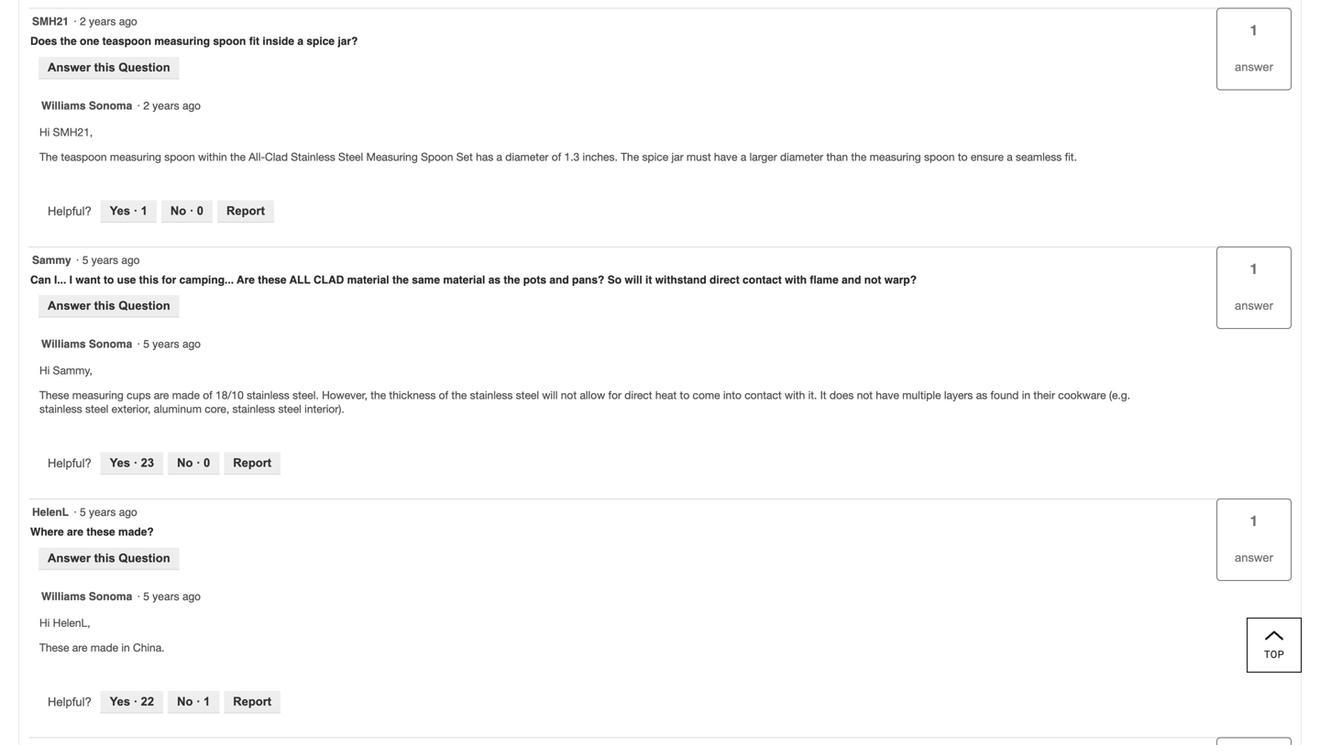 Task type: vqa. For each thing, say whether or not it's contained in the screenshot.


Task type: locate. For each thing, give the bounding box(es) containing it.
in
[[1022, 389, 1031, 402], [121, 641, 130, 654]]

yes left the 23
[[110, 456, 130, 470]]

steel.
[[293, 389, 319, 402]]

yes
[[110, 204, 130, 218], [110, 456, 130, 470], [110, 695, 130, 709]]

stainless
[[247, 389, 289, 402], [470, 389, 513, 402], [39, 403, 82, 415], [232, 403, 275, 415]]

1 vertical spatial report button
[[224, 453, 281, 475]]

in left their
[[1022, 389, 1031, 402]]

these inside sammy · 5 years ago can i... i want to use this for camping... are these all clad material the same material as the pots and pans? so will it withstand direct contact with flame and not warp?
[[258, 274, 287, 286]]

ago inside sammy · 5 years ago can i... i want to use this for camping... are these all clad material the same material as the pots and pans? so will it withstand direct contact with flame and not warp?
[[121, 254, 140, 267]]

0 vertical spatial answer
[[48, 60, 91, 74]]

not left warp?
[[864, 274, 881, 286]]

of
[[552, 150, 561, 163], [203, 389, 212, 402], [439, 389, 448, 402]]

sonoma up helenl,
[[89, 590, 132, 603]]

1 williams sonoma button from the top
[[41, 98, 132, 114]]

hi left helenl,
[[39, 617, 50, 629]]

steel
[[516, 389, 539, 402], [85, 403, 109, 415], [278, 403, 301, 415]]

1 horizontal spatial these
[[258, 274, 287, 286]]

answer this question for yes · 23
[[48, 299, 170, 313]]

answer
[[48, 60, 91, 74], [48, 299, 91, 313], [48, 551, 91, 565]]

helenl,
[[53, 617, 90, 629]]

1 vertical spatial answer this question button
[[39, 295, 179, 318]]

3 question from the top
[[119, 551, 170, 565]]

williams sonoma · 5 years ago up cups
[[41, 338, 207, 351]]

2 answer from the top
[[48, 299, 91, 313]]

for right allow
[[608, 389, 622, 402]]

as left found
[[976, 389, 988, 402]]

2 vertical spatial williams
[[41, 590, 86, 603]]

these
[[258, 274, 287, 286], [87, 526, 115, 539]]

contact inside sammy · 5 years ago can i... i want to use this for camping... are these all clad material the same material as the pots and pans? so will it withstand direct contact with flame and not warp?
[[743, 274, 782, 286]]

with left it.
[[785, 389, 805, 402]]

2 helpful? from the top
[[48, 457, 91, 470]]

material right clad at left top
[[347, 274, 389, 286]]

0 horizontal spatial will
[[542, 389, 558, 402]]

these
[[39, 389, 69, 402], [39, 641, 69, 654]]

as left pots
[[488, 274, 501, 286]]

2 williams sonoma button from the top
[[41, 337, 132, 352]]

the left same
[[392, 274, 409, 286]]

the down "hi smh21,"
[[39, 150, 58, 163]]

not inside sammy · 5 years ago can i... i want to use this for camping... are these all clad material the same material as the pots and pans? so will it withstand direct contact with flame and not warp?
[[864, 274, 881, 286]]

0 vertical spatial 2
[[80, 15, 86, 28]]

this for yes · 1
[[94, 60, 115, 74]]

2 yes from the top
[[110, 456, 130, 470]]

williams sonoma · 5 years ago for yes · 23
[[41, 338, 207, 351]]

content helpfulness group down "aluminum"
[[48, 453, 281, 475]]

3 answer this question button from the top
[[39, 548, 179, 570]]

williams for yes · 22
[[41, 590, 86, 603]]

1 vertical spatial these
[[39, 641, 69, 654]]

1 vertical spatial teaspoon
[[61, 150, 107, 163]]

spoon
[[421, 150, 453, 163]]

a right inside
[[297, 35, 304, 48]]

years right helenl
[[89, 506, 116, 519]]

1 vertical spatial are
[[67, 526, 83, 539]]

williams sonoma button for yes · 23
[[41, 337, 132, 352]]

3 content helpfulness group from the top
[[48, 691, 281, 714]]

answer this question down made?
[[48, 551, 170, 565]]

1 hi from the top
[[39, 125, 50, 138]]

1 vertical spatial to
[[104, 274, 114, 286]]

years up one
[[89, 15, 116, 28]]

1 williams from the top
[[41, 99, 86, 112]]

0 vertical spatial answer this question
[[48, 60, 170, 74]]

1 vertical spatial question
[[119, 299, 170, 313]]

with left the flame
[[785, 274, 807, 286]]

the right however,
[[371, 389, 386, 402]]

1 horizontal spatial made
[[172, 389, 200, 402]]

3 yes from the top
[[110, 695, 130, 709]]

2 horizontal spatial to
[[958, 150, 968, 163]]

0 horizontal spatial to
[[104, 274, 114, 286]]

content helpfulness group
[[48, 200, 274, 223], [48, 453, 281, 475], [48, 691, 281, 714]]

smh21 button
[[32, 14, 69, 30]]

2 diameter from the left
[[780, 150, 823, 163]]

1 horizontal spatial will
[[625, 274, 642, 286]]

1 helpful? from the top
[[48, 204, 91, 218]]

1 vertical spatial williams sonoma button
[[41, 337, 132, 352]]

to inside these measuring cups are made of 18/10 stainless steel. however, the thickness of the stainless steel will not allow for direct heat to come into contact with it. it does not have multiple layers as found in their cookware (e.g. stainless steel exterior, aluminum core, stainless steel interior).
[[680, 389, 690, 402]]

made left china.
[[91, 641, 118, 654]]

hi
[[39, 125, 50, 138], [39, 364, 50, 377], [39, 617, 50, 629]]

to left use
[[104, 274, 114, 286]]

helenl
[[32, 506, 69, 519]]

must
[[687, 150, 711, 163]]

hi for yes · 1
[[39, 125, 50, 138]]

sonoma up the smh21,
[[89, 99, 132, 112]]

0 horizontal spatial and
[[550, 274, 569, 286]]

helpful? left yes · 22 at the bottom left of page
[[48, 695, 91, 709]]

1 with from the top
[[785, 274, 807, 286]]

come
[[693, 389, 720, 402]]

no · 0 for yes · 23
[[177, 456, 210, 470]]

report button for 1
[[217, 200, 274, 223]]

this down one
[[94, 60, 115, 74]]

yes for yes · 1
[[110, 204, 130, 218]]

2 vertical spatial answer this question
[[48, 551, 170, 565]]

have inside these measuring cups are made of 18/10 stainless steel. however, the thickness of the stainless steel will not allow for direct heat to come into contact with it. it does not have multiple layers as found in their cookware (e.g. stainless steel exterior, aluminum core, stainless steel interior).
[[876, 389, 899, 402]]

1 content helpfulness group from the top
[[48, 200, 274, 223]]

jar
[[672, 150, 684, 163]]

with
[[785, 274, 807, 286], [785, 389, 805, 402]]

williams
[[41, 99, 86, 112], [41, 338, 86, 351], [41, 590, 86, 603]]

no · 0 for yes · 1
[[170, 204, 204, 218]]

1 horizontal spatial the
[[621, 150, 639, 163]]

no · 0
[[170, 204, 204, 218], [177, 456, 210, 470]]

this down helenl · 5 years ago where are these made?
[[94, 551, 115, 565]]

1 answer from the top
[[48, 60, 91, 74]]

0 vertical spatial question
[[119, 60, 170, 74]]

material
[[347, 274, 389, 286], [443, 274, 485, 286]]

these for yes · 22
[[39, 641, 69, 654]]

0 vertical spatial content helpfulness group
[[48, 200, 274, 223]]

and right pots
[[550, 274, 569, 286]]

the
[[39, 150, 58, 163], [621, 150, 639, 163]]

1 vertical spatial yes
[[110, 456, 130, 470]]

hi for yes · 23
[[39, 364, 50, 377]]

2 vertical spatial answer
[[48, 551, 91, 565]]

report button
[[217, 200, 274, 223], [224, 453, 281, 475], [224, 691, 281, 714]]

1 horizontal spatial material
[[443, 274, 485, 286]]

a right has on the left top of the page
[[496, 150, 502, 163]]

1 these from the top
[[39, 389, 69, 402]]

have right must on the right top
[[714, 150, 738, 163]]

0 for 1
[[197, 204, 204, 218]]

measuring right than
[[870, 150, 921, 163]]

0 horizontal spatial the
[[39, 150, 58, 163]]

steel down steel.
[[278, 403, 301, 415]]

answer this question button down one
[[39, 57, 179, 79]]

content helpfulness group for are
[[48, 453, 281, 475]]

1 yes from the top
[[110, 204, 130, 218]]

to left ensure
[[958, 150, 968, 163]]

0 horizontal spatial direct
[[625, 389, 652, 402]]

0 horizontal spatial spice
[[307, 35, 335, 48]]

steel left allow
[[516, 389, 539, 402]]

0 vertical spatial williams sonoma button
[[41, 98, 132, 114]]

0 vertical spatial sonoma
[[89, 99, 132, 112]]

no
[[170, 204, 186, 218], [177, 456, 193, 470], [177, 695, 193, 709]]

0
[[197, 204, 204, 218], [204, 456, 210, 470]]

2 answer this question button from the top
[[39, 295, 179, 318]]

ago
[[119, 15, 137, 28], [182, 99, 201, 112], [121, 254, 140, 267], [182, 338, 201, 351], [119, 506, 137, 519], [182, 590, 201, 603]]

spoon left fit
[[213, 35, 246, 48]]

1 horizontal spatial in
[[1022, 389, 1031, 402]]

1 answer from the top
[[1235, 60, 1273, 74]]

williams sonoma button up helenl,
[[41, 589, 132, 605]]

measuring left fit
[[154, 35, 210, 48]]

flame
[[810, 274, 839, 286]]

2 vertical spatial to
[[680, 389, 690, 402]]

2 with from the top
[[785, 389, 805, 402]]

for left camping...
[[162, 274, 176, 286]]

2 vertical spatial helpful?
[[48, 695, 91, 709]]

1 vertical spatial helpful?
[[48, 457, 91, 470]]

report button right no · 1
[[224, 691, 281, 714]]

0 vertical spatial these
[[39, 389, 69, 402]]

steel left exterior, in the left of the page
[[85, 403, 109, 415]]

measuring inside these measuring cups are made of 18/10 stainless steel. however, the thickness of the stainless steel will not allow for direct heat to come into contact with it. it does not have multiple layers as found in their cookware (e.g. stainless steel exterior, aluminum core, stainless steel interior).
[[72, 389, 124, 402]]

teaspoon right one
[[102, 35, 151, 48]]

seamless
[[1016, 150, 1062, 163]]

no · 0 right yes · 1
[[170, 204, 204, 218]]

made up "aluminum"
[[172, 389, 200, 402]]

these measuring cups are made of 18/10 stainless steel. however, the thickness of the stainless steel will not allow for direct heat to come into contact with it. it does not have multiple layers as found in their cookware (e.g. stainless steel exterior, aluminum core, stainless steel interior).
[[39, 389, 1130, 415]]

answer down one
[[48, 60, 91, 74]]

answer for yes · 22
[[48, 551, 91, 565]]

2 vertical spatial no
[[177, 695, 193, 709]]

direct
[[710, 274, 740, 286], [625, 389, 652, 402]]

these for yes · 23
[[39, 389, 69, 402]]

1 vertical spatial answer this question
[[48, 299, 170, 313]]

2 sonoma from the top
[[89, 338, 132, 351]]

5 up china.
[[143, 590, 149, 603]]

sonoma for yes · 23
[[89, 338, 132, 351]]

sonoma up sammy,
[[89, 338, 132, 351]]

will
[[625, 274, 642, 286], [542, 389, 558, 402]]

1 answer this question button from the top
[[39, 57, 179, 79]]

2 inside smh21 · 2 years ago does the one teaspoon measuring spoon fit inside a spice jar?
[[80, 15, 86, 28]]

0 down core,
[[204, 456, 210, 470]]

warp?
[[885, 274, 917, 286]]

years inside helenl · 5 years ago where are these made?
[[89, 506, 116, 519]]

2 answer this question from the top
[[48, 299, 170, 313]]

measuring
[[154, 35, 210, 48], [110, 150, 161, 163], [870, 150, 921, 163], [72, 389, 124, 402]]

2 answer from the top
[[1235, 299, 1273, 312]]

0 vertical spatial as
[[488, 274, 501, 286]]

direct inside sammy · 5 years ago can i... i want to use this for camping... are these all clad material the same material as the pots and pans? so will it withstand direct contact with flame and not warp?
[[710, 274, 740, 286]]

answer this question for yes · 1
[[48, 60, 170, 74]]

williams for yes · 23
[[41, 338, 86, 351]]

answer this question button down use
[[39, 295, 179, 318]]

smh21 · 2 years ago does the one teaspoon measuring spoon fit inside a spice jar?
[[30, 15, 358, 48]]

0 vertical spatial spice
[[307, 35, 335, 48]]

2 vertical spatial answer
[[1235, 551, 1273, 565]]

will left allow
[[542, 389, 558, 402]]

2 vertical spatial sonoma
[[89, 590, 132, 603]]

it
[[645, 274, 652, 286]]

report for 23
[[233, 456, 272, 470]]

3 williams sonoma button from the top
[[41, 589, 132, 605]]

question
[[119, 60, 170, 74], [119, 299, 170, 313], [119, 551, 170, 565]]

1 vertical spatial sonoma
[[89, 338, 132, 351]]

0 vertical spatial report
[[226, 204, 265, 218]]

· inside helenl · 5 years ago where are these made?
[[74, 506, 77, 519]]

3 answer this question from the top
[[48, 551, 170, 565]]

1 vertical spatial report
[[233, 456, 272, 470]]

china.
[[133, 641, 165, 654]]

in left china.
[[121, 641, 130, 654]]

1 vertical spatial williams
[[41, 338, 86, 351]]

made inside these measuring cups are made of 18/10 stainless steel. however, the thickness of the stainless steel will not allow for direct heat to come into contact with it. it does not have multiple layers as found in their cookware (e.g. stainless steel exterior, aluminum core, stainless steel interior).
[[172, 389, 200, 402]]

2 question from the top
[[119, 299, 170, 313]]

0 vertical spatial are
[[154, 389, 169, 402]]

allow
[[580, 389, 605, 402]]

answer this question
[[48, 60, 170, 74], [48, 299, 170, 313], [48, 551, 170, 565]]

sammy,
[[53, 364, 92, 377]]

these right are
[[258, 274, 287, 286]]

multiple
[[902, 389, 941, 402]]

teaspoon down the smh21,
[[61, 150, 107, 163]]

answer this question down use
[[48, 299, 170, 313]]

1 vertical spatial as
[[976, 389, 988, 402]]

1 horizontal spatial and
[[842, 274, 861, 286]]

these inside helenl · 5 years ago where are these made?
[[87, 526, 115, 539]]

will inside sammy · 5 years ago can i... i want to use this for camping... are these all clad material the same material as the pots and pans? so will it withstand direct contact with flame and not warp?
[[625, 274, 642, 286]]

3 answer from the top
[[48, 551, 91, 565]]

report for 1
[[226, 204, 265, 218]]

2 the from the left
[[621, 150, 639, 163]]

1 question from the top
[[119, 60, 170, 74]]

0 horizontal spatial as
[[488, 274, 501, 286]]

2 williams sonoma · 5 years ago from the top
[[41, 590, 207, 603]]

helpful? up helenl
[[48, 457, 91, 470]]

are
[[154, 389, 169, 402], [67, 526, 83, 539], [72, 641, 88, 654]]

in inside these measuring cups are made of 18/10 stainless steel. however, the thickness of the stainless steel will not allow for direct heat to come into contact with it. it does not have multiple layers as found in their cookware (e.g. stainless steel exterior, aluminum core, stainless steel interior).
[[1022, 389, 1031, 402]]

i...
[[54, 274, 66, 286]]

material right same
[[443, 274, 485, 286]]

heat
[[655, 389, 677, 402]]

0 vertical spatial contact
[[743, 274, 782, 286]]

as
[[488, 274, 501, 286], [976, 389, 988, 402]]

2 williams from the top
[[41, 338, 86, 351]]

report down 18/10
[[233, 456, 272, 470]]

5 up want
[[82, 254, 88, 267]]

5 inside helenl · 5 years ago where are these made?
[[80, 506, 86, 519]]

spoon left ensure
[[924, 150, 955, 163]]

answer down where
[[48, 551, 91, 565]]

of up core,
[[203, 389, 212, 402]]

0 horizontal spatial these
[[87, 526, 115, 539]]

question down use
[[119, 299, 170, 313]]

answer
[[1235, 60, 1273, 74], [1235, 299, 1273, 312], [1235, 551, 1273, 565]]

hi left sammy,
[[39, 364, 50, 377]]

3 hi from the top
[[39, 617, 50, 629]]

0 vertical spatial 0
[[197, 204, 204, 218]]

5 up cups
[[143, 338, 149, 351]]

0 vertical spatial williams sonoma · 5 years ago
[[41, 338, 207, 351]]

1 vertical spatial no · 0
[[177, 456, 210, 470]]

1 horizontal spatial diameter
[[780, 150, 823, 163]]

these down hi sammy,
[[39, 389, 69, 402]]

diameter
[[505, 150, 549, 163], [780, 150, 823, 163]]

0 horizontal spatial steel
[[85, 403, 109, 415]]

1 diameter from the left
[[505, 150, 549, 163]]

and
[[550, 274, 569, 286], [842, 274, 861, 286]]

teaspoon
[[102, 35, 151, 48], [61, 150, 107, 163]]

answer for yes · 1
[[48, 60, 91, 74]]

hi smh21,
[[39, 125, 93, 138]]

answer for yes · 1
[[1235, 60, 1273, 74]]

0 vertical spatial to
[[958, 150, 968, 163]]

1 sonoma from the top
[[89, 99, 132, 112]]

years inside smh21 · 2 years ago does the one teaspoon measuring spoon fit inside a spice jar?
[[89, 15, 116, 28]]

question down made?
[[119, 551, 170, 565]]

1 williams sonoma · 5 years ago from the top
[[41, 338, 207, 351]]

have left multiple on the bottom
[[876, 389, 899, 402]]

contact inside these measuring cups are made of 18/10 stainless steel. however, the thickness of the stainless steel will not allow for direct heat to come into contact with it. it does not have multiple layers as found in their cookware (e.g. stainless steel exterior, aluminum core, stainless steel interior).
[[745, 389, 782, 402]]

have
[[714, 150, 738, 163], [876, 389, 899, 402]]

1 vertical spatial have
[[876, 389, 899, 402]]

0 vertical spatial these
[[258, 274, 287, 286]]

for
[[162, 274, 176, 286], [608, 389, 622, 402]]

these down hi helenl,
[[39, 641, 69, 654]]

1 vertical spatial spice
[[642, 150, 669, 163]]

0 down within
[[197, 204, 204, 218]]

within
[[198, 150, 227, 163]]

0 horizontal spatial of
[[203, 389, 212, 402]]

0 vertical spatial report button
[[217, 200, 274, 223]]

1 horizontal spatial to
[[680, 389, 690, 402]]

1 vertical spatial answer
[[1235, 299, 1273, 312]]

3 answer from the top
[[1235, 551, 1273, 565]]

to inside sammy · 5 years ago can i... i want to use this for camping... are these all clad material the same material as the pots and pans? so will it withstand direct contact with flame and not warp?
[[104, 274, 114, 286]]

these inside these measuring cups are made of 18/10 stainless steel. however, the thickness of the stainless steel will not allow for direct heat to come into contact with it. it does not have multiple layers as found in their cookware (e.g. stainless steel exterior, aluminum core, stainless steel interior).
[[39, 389, 69, 402]]

0 vertical spatial will
[[625, 274, 642, 286]]

helpful? for yes · 22
[[48, 695, 91, 709]]

williams sonoma button for yes · 1
[[41, 98, 132, 114]]

content helpfulness group down within
[[48, 200, 274, 223]]

·
[[74, 15, 77, 28], [137, 99, 140, 112], [134, 204, 138, 218], [190, 204, 194, 218], [76, 254, 79, 267], [137, 338, 140, 351], [134, 456, 138, 470], [196, 456, 200, 470], [74, 506, 77, 519], [137, 590, 140, 603], [134, 695, 138, 709], [196, 695, 200, 709]]

contact
[[743, 274, 782, 286], [745, 389, 782, 402]]

report down all-
[[226, 204, 265, 218]]

2 vertical spatial report button
[[224, 691, 281, 714]]

interior).
[[305, 403, 344, 415]]

1 vertical spatial these
[[87, 526, 115, 539]]

ago inside smh21 · 2 years ago does the one teaspoon measuring spoon fit inside a spice jar?
[[119, 15, 137, 28]]

yes · 23
[[110, 456, 154, 470]]

answer this question button down made?
[[39, 548, 179, 570]]

inches.
[[583, 150, 618, 163]]

1 vertical spatial direct
[[625, 389, 652, 402]]

spoon inside smh21 · 2 years ago does the one teaspoon measuring spoon fit inside a spice jar?
[[213, 35, 246, 48]]

sammy button
[[32, 253, 71, 268]]

sonoma
[[89, 99, 132, 112], [89, 338, 132, 351], [89, 590, 132, 603]]

no · 0 right the 23
[[177, 456, 210, 470]]

3 sonoma from the top
[[89, 590, 132, 603]]

aluminum
[[154, 403, 202, 415]]

and right the flame
[[842, 274, 861, 286]]

2 these from the top
[[39, 641, 69, 654]]

0 vertical spatial answer this question button
[[39, 57, 179, 79]]

2 vertical spatial hi
[[39, 617, 50, 629]]

the inside smh21 · 2 years ago does the one teaspoon measuring spoon fit inside a spice jar?
[[60, 35, 77, 48]]

this right use
[[139, 274, 159, 286]]

williams up "hi smh21,"
[[41, 99, 86, 112]]

this down want
[[94, 299, 115, 313]]

this
[[94, 60, 115, 74], [139, 274, 159, 286], [94, 299, 115, 313], [94, 551, 115, 565]]

2 vertical spatial williams sonoma button
[[41, 589, 132, 605]]

diameter right has on the left top of the page
[[505, 150, 549, 163]]

spice left jar? in the left top of the page
[[307, 35, 335, 48]]

1 horizontal spatial for
[[608, 389, 622, 402]]

steel
[[338, 150, 363, 163]]

0 horizontal spatial for
[[162, 274, 176, 286]]

question up williams sonoma · 2 years ago
[[119, 60, 170, 74]]

answer this question down one
[[48, 60, 170, 74]]

these left made?
[[87, 526, 115, 539]]

no for yes · 1
[[170, 204, 186, 218]]

0 vertical spatial williams
[[41, 99, 86, 112]]

1 vertical spatial 2
[[143, 99, 149, 112]]

answer down 'i'
[[48, 299, 91, 313]]

1 vertical spatial will
[[542, 389, 558, 402]]

helpful? up sammy
[[48, 204, 91, 218]]

smh21
[[32, 15, 69, 28]]

2 hi from the top
[[39, 364, 50, 377]]

it.
[[808, 389, 817, 402]]

2
[[80, 15, 86, 28], [143, 99, 149, 112]]

1
[[1250, 22, 1258, 39], [141, 204, 148, 218], [1250, 261, 1258, 277], [1250, 513, 1258, 530], [204, 695, 210, 709]]

will left it
[[625, 274, 642, 286]]

contact left the flame
[[743, 274, 782, 286]]

0 vertical spatial teaspoon
[[102, 35, 151, 48]]

1 horizontal spatial spoon
[[213, 35, 246, 48]]

2 vertical spatial report
[[233, 695, 272, 709]]

spoon left within
[[164, 150, 195, 163]]

spice left jar
[[642, 150, 669, 163]]

0 vertical spatial no · 0
[[170, 204, 204, 218]]

2 vertical spatial content helpfulness group
[[48, 691, 281, 714]]

stainless right thickness
[[470, 389, 513, 402]]

0 vertical spatial with
[[785, 274, 807, 286]]

3 williams from the top
[[41, 590, 86, 603]]

0 horizontal spatial material
[[347, 274, 389, 286]]

0 vertical spatial made
[[172, 389, 200, 402]]

years
[[89, 15, 116, 28], [152, 99, 179, 112], [91, 254, 118, 267], [152, 338, 179, 351], [89, 506, 116, 519], [152, 590, 179, 603]]

1 horizontal spatial direct
[[710, 274, 740, 286]]

3 helpful? from the top
[[48, 695, 91, 709]]

1 answer this question from the top
[[48, 60, 170, 74]]

report
[[226, 204, 265, 218], [233, 456, 272, 470], [233, 695, 272, 709]]

content helpfulness group down china.
[[48, 691, 281, 714]]

2 content helpfulness group from the top
[[48, 453, 281, 475]]

0 vertical spatial helpful?
[[48, 204, 91, 218]]

1 vertical spatial 0
[[204, 456, 210, 470]]

answer this question button
[[39, 57, 179, 79], [39, 295, 179, 318], [39, 548, 179, 570]]

1 vertical spatial for
[[608, 389, 622, 402]]

for inside sammy · 5 years ago can i... i want to use this for camping... are these all clad material the same material as the pots and pans? so will it withstand direct contact with flame and not warp?
[[162, 274, 176, 286]]

1 vertical spatial content helpfulness group
[[48, 453, 281, 475]]

williams up hi sammy,
[[41, 338, 86, 351]]

years inside sammy · 5 years ago can i... i want to use this for camping... are these all clad material the same material as the pots and pans? so will it withstand direct contact with flame and not warp?
[[91, 254, 118, 267]]

williams up hi helenl,
[[41, 590, 86, 603]]

0 vertical spatial in
[[1022, 389, 1031, 402]]

the right inches.
[[621, 150, 639, 163]]

1 vertical spatial with
[[785, 389, 805, 402]]

williams sonoma button up sammy,
[[41, 337, 132, 352]]

exterior,
[[112, 403, 151, 415]]

has
[[476, 150, 493, 163]]

1 vertical spatial contact
[[745, 389, 782, 402]]

all-
[[249, 150, 265, 163]]



Task type: describe. For each thing, give the bounding box(es) containing it.
question for 1
[[119, 60, 170, 74]]

clad
[[314, 274, 344, 286]]

· inside smh21 · 2 years ago does the one teaspoon measuring spoon fit inside a spice jar?
[[74, 15, 77, 28]]

answer for yes · 23
[[48, 299, 91, 313]]

1 horizontal spatial steel
[[278, 403, 301, 415]]

cookware
[[1058, 389, 1106, 402]]

pans?
[[572, 274, 605, 286]]

stainless down 18/10
[[232, 403, 275, 415]]

their
[[1034, 389, 1055, 402]]

stainless
[[291, 150, 335, 163]]

does
[[30, 35, 57, 48]]

hi for yes · 22
[[39, 617, 50, 629]]

these are made in china.
[[39, 641, 165, 654]]

helpful? for yes · 23
[[48, 457, 91, 470]]

want
[[75, 274, 101, 286]]

question for 23
[[119, 299, 170, 313]]

0 horizontal spatial have
[[714, 150, 738, 163]]

as inside sammy · 5 years ago can i... i want to use this for camping... are these all clad material the same material as the pots and pans? so will it withstand direct contact with flame and not warp?
[[488, 274, 501, 286]]

2 horizontal spatial spoon
[[924, 150, 955, 163]]

all
[[289, 274, 311, 286]]

yes · 22
[[110, 695, 154, 709]]

answer for yes · 23
[[1235, 299, 1273, 312]]

not right does in the right bottom of the page
[[857, 389, 873, 402]]

no for yes · 22
[[177, 695, 193, 709]]

jar?
[[338, 35, 358, 48]]

1 horizontal spatial spice
[[642, 150, 669, 163]]

clad
[[265, 150, 288, 163]]

23
[[141, 456, 154, 470]]

teaspoon inside smh21 · 2 years ago does the one teaspoon measuring spoon fit inside a spice jar?
[[102, 35, 151, 48]]

22
[[141, 695, 154, 709]]

content helpfulness group for spoon
[[48, 200, 274, 223]]

answer this question button for yes · 23
[[39, 295, 179, 318]]

1 for 22
[[1250, 513, 1258, 530]]

18/10
[[216, 389, 244, 402]]

are inside these measuring cups are made of 18/10 stainless steel. however, the thickness of the stainless steel will not allow for direct heat to come into contact with it. it does not have multiple layers as found in their cookware (e.g. stainless steel exterior, aluminum core, stainless steel interior).
[[154, 389, 169, 402]]

sonoma for yes · 22
[[89, 590, 132, 603]]

yes for yes · 22
[[110, 695, 130, 709]]

2 horizontal spatial of
[[552, 150, 561, 163]]

so
[[608, 274, 622, 286]]

the teaspoon measuring spoon within the all-clad stainless steel measuring spoon set has a diameter of 1.3 inches. the spice jar must have a larger diameter than the measuring spoon to ensure a seamless fit.
[[39, 150, 1077, 163]]

stainless down hi sammy,
[[39, 403, 82, 415]]

ensure
[[971, 150, 1004, 163]]

pots
[[523, 274, 546, 286]]

williams sonoma · 5 years ago for yes · 22
[[41, 590, 207, 603]]

measuring down williams sonoma · 2 years ago
[[110, 150, 161, 163]]

camping...
[[179, 274, 234, 286]]

0 for 23
[[204, 456, 210, 470]]

answer for yes · 22
[[1235, 551, 1273, 565]]

(e.g.
[[1109, 389, 1130, 402]]

0 horizontal spatial made
[[91, 641, 118, 654]]

are
[[237, 274, 255, 286]]

found
[[991, 389, 1019, 402]]

fit.
[[1065, 150, 1077, 163]]

1 for 23
[[1250, 261, 1258, 277]]

yes · 1
[[110, 204, 148, 218]]

answer this question button for yes · 1
[[39, 57, 179, 79]]

a inside smh21 · 2 years ago does the one teaspoon measuring spoon fit inside a spice jar?
[[297, 35, 304, 48]]

report button for 23
[[224, 453, 281, 475]]

1.3
[[564, 150, 580, 163]]

where
[[30, 526, 64, 539]]

the right thickness
[[451, 389, 467, 402]]

spice inside smh21 · 2 years ago does the one teaspoon measuring spoon fit inside a spice jar?
[[307, 35, 335, 48]]

smh21,
[[53, 125, 93, 138]]

larger
[[750, 150, 777, 163]]

i
[[69, 274, 72, 286]]

2 and from the left
[[842, 274, 861, 286]]

williams sonoma button for yes · 22
[[41, 589, 132, 605]]

a right ensure
[[1007, 150, 1013, 163]]

hi sammy,
[[39, 364, 92, 377]]

question for 22
[[119, 551, 170, 565]]

answer this question for yes · 22
[[48, 551, 170, 565]]

years down smh21 · 2 years ago does the one teaspoon measuring spoon fit inside a spice jar?
[[152, 99, 179, 112]]

5 inside sammy · 5 years ago can i... i want to use this for camping... are these all clad material the same material as the pots and pans? so will it withstand direct contact with flame and not warp?
[[82, 254, 88, 267]]

as inside these measuring cups are made of 18/10 stainless steel. however, the thickness of the stainless steel will not allow for direct heat to come into contact with it. it does not have multiple layers as found in their cookware (e.g. stainless steel exterior, aluminum core, stainless steel interior).
[[976, 389, 988, 402]]

thickness
[[389, 389, 436, 402]]

0 horizontal spatial spoon
[[164, 150, 195, 163]]

1 material from the left
[[347, 274, 389, 286]]

it
[[820, 389, 827, 402]]

the left all-
[[230, 150, 246, 163]]

helenl · 5 years ago where are these made?
[[30, 506, 154, 539]]

stainless left steel.
[[247, 389, 289, 402]]

direct inside these measuring cups are made of 18/10 stainless steel. however, the thickness of the stainless steel will not allow for direct heat to come into contact with it. it does not have multiple layers as found in their cookware (e.g. stainless steel exterior, aluminum core, stainless steel interior).
[[625, 389, 652, 402]]

for inside these measuring cups are made of 18/10 stainless steel. however, the thickness of the stainless steel will not allow for direct heat to come into contact with it. it does not have multiple layers as found in their cookware (e.g. stainless steel exterior, aluminum core, stainless steel interior).
[[608, 389, 622, 402]]

2 vertical spatial are
[[72, 641, 88, 654]]

1 and from the left
[[550, 274, 569, 286]]

this inside sammy · 5 years ago can i... i want to use this for camping... are these all clad material the same material as the pots and pans? so will it withstand direct contact with flame and not warp?
[[139, 274, 159, 286]]

helpful? for yes · 1
[[48, 204, 91, 218]]

fit
[[249, 35, 259, 48]]

1 horizontal spatial of
[[439, 389, 448, 402]]

does
[[830, 389, 854, 402]]

content helpfulness group for in
[[48, 691, 281, 714]]

ago inside helenl · 5 years ago where are these made?
[[119, 506, 137, 519]]

layers
[[944, 389, 973, 402]]

same
[[412, 274, 440, 286]]

no · 1
[[177, 695, 210, 709]]

sammy
[[32, 254, 71, 267]]

this for yes · 22
[[94, 551, 115, 565]]

a left larger
[[741, 150, 747, 163]]

helenl button
[[32, 505, 69, 521]]

one
[[80, 35, 99, 48]]

use
[[117, 274, 136, 286]]

withstand
[[655, 274, 707, 286]]

williams for yes · 1
[[41, 99, 86, 112]]

hi helenl,
[[39, 617, 90, 629]]

not left allow
[[561, 389, 577, 402]]

2 material from the left
[[443, 274, 485, 286]]

can
[[30, 274, 51, 286]]

the left pots
[[504, 274, 520, 286]]

years up china.
[[152, 590, 179, 603]]

are inside helenl · 5 years ago where are these made?
[[67, 526, 83, 539]]

however,
[[322, 389, 368, 402]]

answer this question button for yes · 22
[[39, 548, 179, 570]]

with inside these measuring cups are made of 18/10 stainless steel. however, the thickness of the stainless steel will not allow for direct heat to come into contact with it. it does not have multiple layers as found in their cookware (e.g. stainless steel exterior, aluminum core, stainless steel interior).
[[785, 389, 805, 402]]

· inside sammy · 5 years ago can i... i want to use this for camping... are these all clad material the same material as the pots and pans? so will it withstand direct contact with flame and not warp?
[[76, 254, 79, 267]]

measuring inside smh21 · 2 years ago does the one teaspoon measuring spoon fit inside a spice jar?
[[154, 35, 210, 48]]

1 the from the left
[[39, 150, 58, 163]]

into
[[723, 389, 742, 402]]

the right than
[[851, 150, 867, 163]]

measuring
[[366, 150, 418, 163]]

report button for 22
[[224, 691, 281, 714]]

with inside sammy · 5 years ago can i... i want to use this for camping... are these all clad material the same material as the pots and pans? so will it withstand direct contact with flame and not warp?
[[785, 274, 807, 286]]

than
[[827, 150, 848, 163]]

yes for yes · 23
[[110, 456, 130, 470]]

sonoma for yes · 1
[[89, 99, 132, 112]]

williams sonoma · 2 years ago
[[41, 99, 207, 112]]

2 horizontal spatial steel
[[516, 389, 539, 402]]

made?
[[118, 526, 154, 539]]

no for yes · 23
[[177, 456, 193, 470]]

1 for 1
[[1250, 22, 1258, 39]]

1 horizontal spatial 2
[[143, 99, 149, 112]]

years up "aluminum"
[[152, 338, 179, 351]]

sammy · 5 years ago can i... i want to use this for camping... are these all clad material the same material as the pots and pans? so will it withstand direct contact with flame and not warp?
[[30, 254, 917, 286]]

cups
[[127, 389, 151, 402]]

report for 22
[[233, 695, 272, 709]]

set
[[456, 150, 473, 163]]

will inside these measuring cups are made of 18/10 stainless steel. however, the thickness of the stainless steel will not allow for direct heat to come into contact with it. it does not have multiple layers as found in their cookware (e.g. stainless steel exterior, aluminum core, stainless steel interior).
[[542, 389, 558, 402]]

this for yes · 23
[[94, 299, 115, 313]]

0 horizontal spatial in
[[121, 641, 130, 654]]

inside
[[263, 35, 294, 48]]

core,
[[205, 403, 229, 415]]



